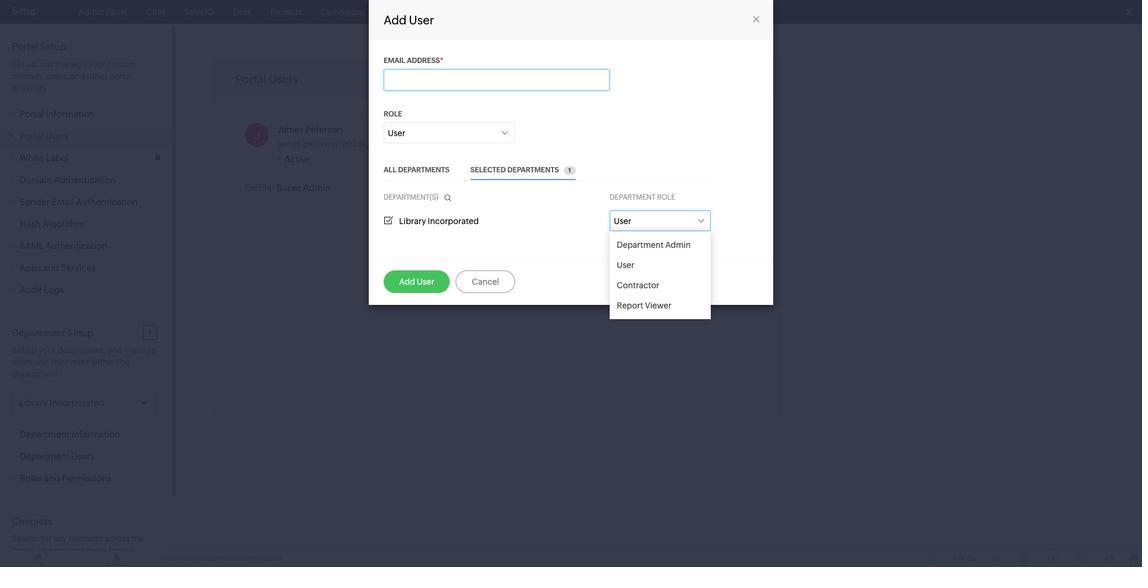 Task type: locate. For each thing, give the bounding box(es) containing it.
is
[[178, 555, 184, 564]]

email
[[384, 57, 406, 65]]

add
[[384, 13, 407, 27], [399, 277, 415, 287]]

role up department admin
[[657, 193, 676, 201]]

1 vertical spatial admin
[[666, 240, 691, 250]]

None text field
[[388, 70, 609, 90]]

desk
[[233, 7, 252, 17]]

None field
[[610, 211, 711, 232]]

departments for selected departments
[[508, 166, 559, 174]]

1
[[569, 167, 571, 174]]

survey link
[[422, 0, 458, 24]]

1 horizontal spatial departments
[[508, 166, 559, 174]]

campaigns
[[321, 7, 365, 17]]

role down 'email'
[[384, 110, 402, 118]]

user
[[409, 13, 434, 27], [617, 261, 635, 270], [417, 277, 435, 287]]

1 horizontal spatial role
[[657, 193, 676, 201]]

departments for all departments
[[398, 166, 450, 174]]

survey
[[427, 7, 454, 17]]

2 departments from the left
[[508, 166, 559, 174]]

chat
[[223, 555, 239, 564]]

1 horizontal spatial admin
[[666, 240, 691, 250]]

desk link
[[228, 0, 256, 24]]

smart
[[201, 555, 221, 564]]

selected
[[471, 166, 506, 174]]

0 vertical spatial role
[[384, 110, 402, 118]]

1 vertical spatial role
[[657, 193, 676, 201]]

library
[[399, 216, 426, 226]]

0 vertical spatial admin
[[79, 7, 104, 17]]

departments left 1
[[508, 166, 559, 174]]

panel
[[106, 7, 127, 17]]

setup
[[12, 5, 38, 17]]

User field
[[384, 123, 515, 143]]

add user
[[384, 13, 434, 27], [399, 277, 435, 287]]

1 vertical spatial department
[[617, 240, 664, 250]]

campaigns link
[[316, 0, 370, 24]]

role
[[384, 110, 402, 118], [657, 193, 676, 201]]

department up contractor
[[617, 240, 664, 250]]

department up department admin
[[610, 193, 656, 201]]

0 horizontal spatial admin
[[79, 7, 104, 17]]

0 vertical spatial add user
[[384, 13, 434, 27]]

1 vertical spatial user
[[617, 261, 635, 270]]

ask
[[953, 555, 965, 563]]

departments
[[398, 166, 450, 174], [508, 166, 559, 174]]

contacts image
[[79, 551, 154, 568]]

0 horizontal spatial departments
[[398, 166, 450, 174]]

salesiq link
[[179, 0, 218, 24]]

0 vertical spatial department
[[610, 193, 656, 201]]

admin
[[79, 7, 104, 17], [666, 240, 691, 250]]

projects link
[[266, 0, 307, 24]]

department
[[610, 193, 656, 201], [617, 240, 664, 250]]

1 departments from the left
[[398, 166, 450, 174]]

contractor
[[617, 281, 660, 290]]

0 vertical spatial add
[[384, 13, 407, 27]]

departments up department(s)
[[398, 166, 450, 174]]

zia
[[966, 555, 976, 563]]

salesiq
[[184, 7, 214, 17]]

social
[[384, 7, 408, 17]]



Task type: vqa. For each thing, say whether or not it's contained in the screenshot.
Search "image"
no



Task type: describe. For each thing, give the bounding box(es) containing it.
selected departments
[[471, 166, 559, 174]]

email address *
[[384, 57, 444, 65]]

viewer
[[645, 301, 672, 311]]

0 vertical spatial user
[[409, 13, 434, 27]]

here
[[161, 555, 177, 564]]

1 vertical spatial add user
[[399, 277, 435, 287]]

crm link
[[142, 0, 170, 24]]

projects
[[271, 7, 302, 17]]

report
[[617, 301, 644, 311]]

here is your smart chat (ctrl+space)
[[161, 555, 281, 564]]

report viewer
[[617, 301, 672, 311]]

library incorporated
[[399, 216, 479, 226]]

crm
[[146, 7, 165, 17]]

your
[[185, 555, 200, 564]]

2 vertical spatial user
[[417, 277, 435, 287]]

all
[[384, 166, 397, 174]]

department admin
[[617, 240, 691, 250]]

department for department role
[[610, 193, 656, 201]]

1 vertical spatial add
[[399, 277, 415, 287]]

address
[[407, 57, 440, 65]]

department role
[[610, 193, 676, 201]]

incorporated
[[428, 216, 479, 226]]

department for department admin
[[617, 240, 664, 250]]

admin panel
[[79, 7, 127, 17]]

cancel
[[472, 277, 499, 287]]

chats image
[[0, 551, 75, 568]]

*
[[440, 57, 444, 65]]

ask zia
[[953, 555, 976, 563]]

(ctrl+space)
[[240, 555, 281, 564]]

social link
[[380, 0, 413, 24]]

admin panel link
[[74, 0, 132, 24]]

0 horizontal spatial role
[[384, 110, 402, 118]]

all departments
[[384, 166, 450, 174]]

department(s)
[[384, 193, 439, 201]]



